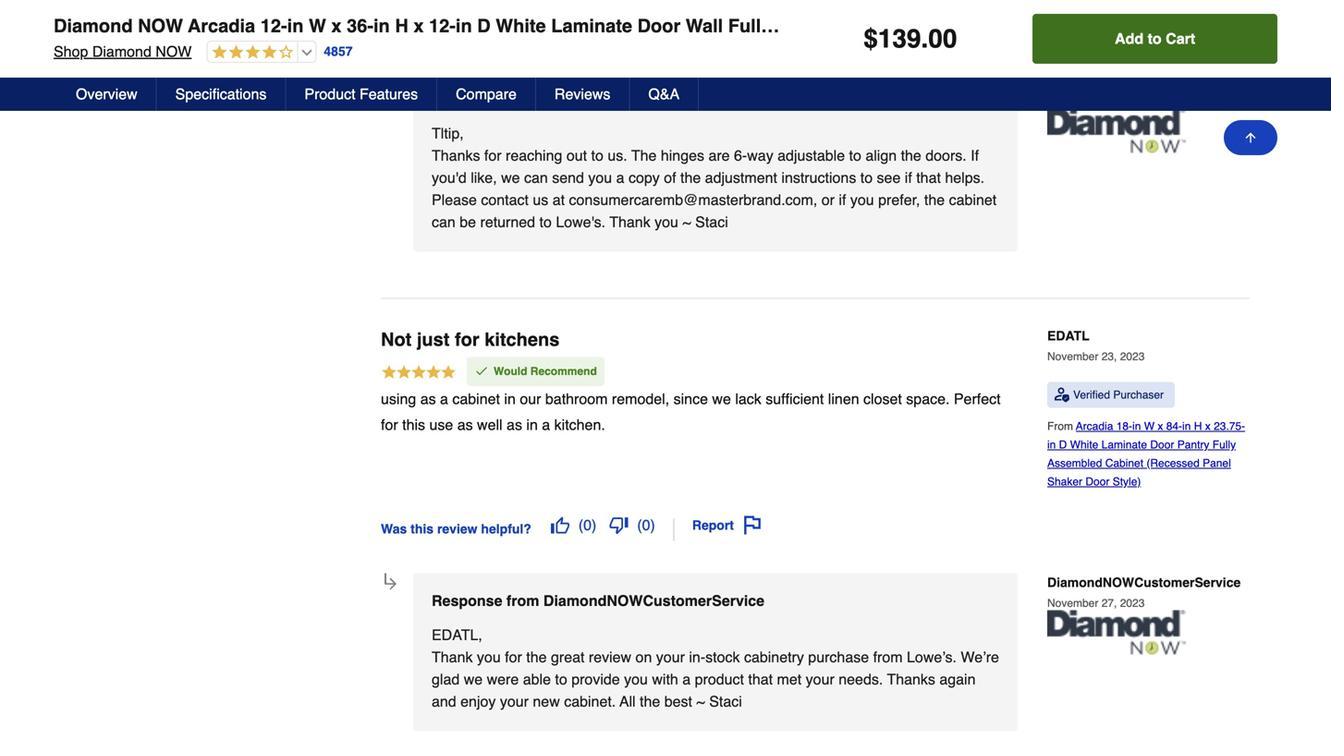 Task type: describe. For each thing, give the bounding box(es) containing it.
that inside tltip, thanks for reaching out to us. the hinges are 6-way adjustable to align the doors. if you'd like, we can send you a copy of the adjustment instructions to see if that helps. please contact us at consumercaremb@masterbrand.com, or if you prefer, the cabinet can be returned to lowe's. thank you ~ staci
[[917, 169, 941, 186]]

would
[[494, 365, 528, 378]]

copy
[[629, 169, 660, 186]]

was this review helpful? for thumb up icon at the top
[[381, 20, 532, 35]]

diamondnowcustomerservice up 27,
[[1048, 576, 1241, 590]]

( 0 ) for thumb down image associated with thumb up icon at the top
[[637, 15, 656, 32]]

door down 84-
[[1151, 439, 1175, 452]]

23,
[[1102, 350, 1117, 363]]

add to cart button
[[1033, 14, 1278, 64]]

door right add
[[1172, 15, 1215, 37]]

0 vertical spatial shaker
[[1105, 15, 1167, 37]]

are
[[709, 147, 730, 164]]

cart
[[1166, 30, 1196, 47]]

you right or
[[851, 191, 875, 208]]

fully inside arcadia 18-in w x 84-in h x 23.75- in d white laminate door pantry fully assembled cabinet (recessed panel shaker door style)
[[1213, 439, 1237, 452]]

linen
[[828, 391, 860, 408]]

cabinetry
[[744, 649, 804, 666]]

edatl
[[1048, 329, 1090, 343]]

at
[[553, 191, 565, 208]]

a inside tltip, thanks for reaching out to us. the hinges are 6-way adjustable to align the doors. if you'd like, we can send you a copy of the adjustment instructions to see if that helps. please contact us at consumercaremb@masterbrand.com, or if you prefer, the cabinet can be returned to lowe's. thank you ~ staci
[[616, 169, 625, 186]]

us.
[[608, 147, 628, 164]]

edatl, thank you for the great review on your in-stock cabinetry purchase from lowe's. we're glad we were able to provide you with a product that met your needs. thanks again and enjoy your new cabinet. all the best ~ staci
[[432, 627, 1000, 711]]

report for flag icon associated with thumb up image
[[693, 518, 734, 533]]

0 for thumb down image associated with thumb up icon at the top
[[642, 15, 651, 32]]

helps.
[[945, 169, 985, 186]]

23.75-
[[1214, 420, 1246, 433]]

diamondnowcustomerservice up the
[[544, 91, 765, 108]]

was this review helpful? for thumb up image
[[381, 522, 532, 537]]

0 vertical spatial h
[[395, 15, 409, 37]]

a left kitchen.
[[542, 417, 550, 434]]

great
[[551, 649, 585, 666]]

our
[[520, 391, 541, 408]]

recommend
[[531, 365, 597, 378]]

flag image for thumb up icon at the top
[[744, 14, 762, 33]]

features
[[360, 86, 418, 103]]

$
[[864, 24, 878, 54]]

thumb up image
[[551, 14, 569, 33]]

review for thumb up image
[[437, 522, 478, 537]]

add to cart
[[1115, 30, 1196, 47]]

36-
[[347, 15, 374, 37]]

panel inside arcadia 18-in w x 84-in h x 23.75- in d white laminate door pantry fully assembled cabinet (recessed panel shaker door style)
[[1203, 457, 1232, 470]]

hinges
[[661, 147, 705, 164]]

from inside the edatl, thank you for the great review on your in-stock cabinetry purchase from lowe's. we're glad we were able to provide you with a product that met your needs. thanks again and enjoy your new cabinet. all the best ~ staci
[[874, 649, 903, 666]]

overview
[[76, 86, 137, 103]]

00
[[929, 24, 958, 54]]

2023 for diamondnowcustomerservice
[[1121, 597, 1145, 610]]

reviews
[[555, 86, 611, 103]]

specifications button
[[157, 78, 286, 111]]

way
[[747, 147, 774, 164]]

0 vertical spatial panel
[[1051, 15, 1100, 37]]

staci inside tltip, thanks for reaching out to us. the hinges are 6-way adjustable to align the doors. if you'd like, we can send you a copy of the adjustment instructions to see if that helps. please contact us at consumercaremb@masterbrand.com, or if you prefer, the cabinet can be returned to lowe's. thank you ~ staci
[[696, 214, 728, 231]]

x left 36-
[[331, 15, 342, 37]]

0 for thumb down image for thumb up image
[[642, 517, 651, 534]]

edatl,
[[432, 627, 483, 644]]

using as a cabinet in our bathroom remodel, since we lack sufficient linen closet space.  perfect for this use as well as in a kitchen.
[[381, 391, 1001, 434]]

adjustable
[[778, 147, 845, 164]]

0 vertical spatial fully
[[728, 15, 772, 37]]

in up '4 stars' image
[[287, 15, 304, 37]]

or
[[822, 191, 835, 208]]

in up pantry
[[1183, 420, 1192, 433]]

2 horizontal spatial as
[[507, 417, 522, 434]]

diamondnow_mbci image for tltip, thanks for reaching out to us. the hinges are 6-way adjustable to align the doors. if you'd like, we can send you a copy of the adjustment instructions to see if that helps. please contact us at consumercaremb@masterbrand.com, or if you prefer, the cabinet can be returned to lowe's. thank you ~ staci
[[1048, 109, 1187, 153]]

thumb down image for thumb up icon at the top
[[610, 14, 628, 33]]

add
[[1115, 30, 1144, 47]]

0 vertical spatial d
[[477, 15, 491, 37]]

( for thumb up icon at the top
[[579, 15, 584, 32]]

q&a button
[[630, 78, 699, 111]]

for inside tltip, thanks for reaching out to us. the hinges are 6-way adjustable to align the doors. if you'd like, we can send you a copy of the adjustment instructions to see if that helps. please contact us at consumercaremb@masterbrand.com, or if you prefer, the cabinet can be returned to lowe's. thank you ~ staci
[[485, 147, 502, 164]]

1 horizontal spatial your
[[656, 649, 685, 666]]

report button for thumb up image
[[686, 510, 768, 541]]

shaker inside arcadia 18-in w x 84-in h x 23.75- in d white laminate door pantry fully assembled cabinet (recessed panel shaker door style)
[[1048, 476, 1083, 489]]

not just for kitchens
[[381, 329, 560, 350]]

bathroom
[[546, 391, 608, 408]]

laminate inside arcadia 18-in w x 84-in h x 23.75- in d white laminate door pantry fully assembled cabinet (recessed panel shaker door style)
[[1102, 439, 1148, 452]]

reaching
[[506, 147, 563, 164]]

the right of at the top of the page
[[681, 169, 701, 186]]

door left wall
[[638, 15, 681, 37]]

see
[[877, 169, 901, 186]]

84-
[[1167, 420, 1183, 433]]

we inside using as a cabinet in our bathroom remodel, since we lack sufficient linen closet space.  perfect for this use as well as in a kitchen.
[[712, 391, 731, 408]]

lowe's.
[[556, 214, 606, 231]]

lack
[[736, 391, 762, 408]]

out
[[567, 147, 587, 164]]

us
[[533, 191, 549, 208]]

139
[[878, 24, 922, 54]]

shop diamond now
[[54, 43, 192, 60]]

for inside the edatl, thank you for the great review on your in-stock cabinetry purchase from lowe's. we're glad we were able to provide you with a product that met your needs. thanks again and enjoy your new cabinet. all the best ~ staci
[[505, 649, 522, 666]]

x left '23.75-'
[[1206, 420, 1211, 433]]

on
[[636, 649, 652, 666]]

0 horizontal spatial arcadia
[[188, 15, 255, 37]]

to inside the edatl, thank you for the great review on your in-stock cabinetry purchase from lowe's. we're glad we were able to provide you with a product that met your needs. thanks again and enjoy your new cabinet. all the best ~ staci
[[555, 671, 568, 688]]

were
[[487, 671, 519, 688]]

would recommend
[[494, 365, 597, 378]]

report for thumb up icon at the top flag icon
[[693, 16, 734, 31]]

0 for thumb up icon at the top
[[584, 15, 592, 32]]

verified
[[1074, 389, 1111, 402]]

remodel,
[[612, 391, 670, 408]]

of
[[664, 169, 677, 186]]

6-
[[734, 147, 747, 164]]

response from diamondnowcustomerservice for us.
[[432, 91, 765, 108]]

0 horizontal spatial cabinet
[[880, 15, 948, 37]]

2 vertical spatial your
[[500, 693, 529, 711]]

in down our
[[527, 417, 538, 434]]

~ inside tltip, thanks for reaching out to us. the hinges are 6-way adjustable to align the doors. if you'd like, we can send you a copy of the adjustment instructions to see if that helps. please contact us at consumercaremb@masterbrand.com, or if you prefer, the cabinet can be returned to lowe's. thank you ~ staci
[[683, 214, 691, 231]]

cabinet inside arcadia 18-in w x 84-in h x 23.75- in d white laminate door pantry fully assembled cabinet (recessed panel shaker door style)
[[1106, 457, 1144, 470]]

door down "verified"
[[1086, 476, 1110, 489]]

instructions
[[782, 169, 857, 186]]

to inside button
[[1148, 30, 1162, 47]]

please
[[432, 191, 477, 208]]

w inside arcadia 18-in w x 84-in h x 23.75- in d white laminate door pantry fully assembled cabinet (recessed panel shaker door style)
[[1145, 420, 1155, 433]]

0 horizontal spatial as
[[420, 391, 436, 408]]

1 vertical spatial can
[[432, 214, 456, 231]]

2023 for edatl
[[1121, 350, 1145, 363]]

kitchens
[[485, 329, 560, 350]]

2 12- from the left
[[429, 15, 456, 37]]

1 horizontal spatial as
[[457, 417, 473, 434]]

0 horizontal spatial assembled
[[776, 15, 875, 37]]

perfect
[[954, 391, 1001, 408]]

align
[[866, 147, 897, 164]]

was for thumb up image
[[381, 522, 407, 537]]

this for thumb up icon at the top
[[411, 20, 434, 35]]

returned
[[480, 214, 536, 231]]

1 vertical spatial diamond
[[92, 43, 152, 60]]

from for for
[[507, 593, 540, 610]]

1 horizontal spatial can
[[524, 169, 548, 186]]

you down us.
[[589, 169, 612, 186]]

cabinet.
[[564, 693, 616, 711]]

kitchen.
[[555, 417, 606, 434]]

( for thumb up image
[[579, 517, 584, 534]]

( for thumb down image for thumb up image
[[637, 517, 642, 534]]

checkmark image
[[474, 364, 489, 379]]

you up were
[[477, 649, 501, 666]]

you'd
[[432, 169, 467, 186]]

x left 84-
[[1158, 420, 1164, 433]]

flag image for thumb up image
[[744, 516, 762, 535]]

send
[[552, 169, 584, 186]]

using
[[381, 391, 416, 408]]

the right prefer,
[[925, 191, 945, 208]]

review inside the edatl, thank you for the great review on your in-stock cabinetry purchase from lowe's. we're glad we were able to provide you with a product that met your needs. thanks again and enjoy your new cabinet. all the best ~ staci
[[589, 649, 632, 666]]

1 vertical spatial now
[[156, 43, 192, 60]]

a up the use
[[440, 391, 448, 408]]

diamond now arcadia 12-in w x 36-in h x 12-in d white laminate door wall fully assembled cabinet (recessed panel shaker door style)
[[54, 15, 1271, 37]]

you down on
[[624, 671, 648, 688]]

november for edatl
[[1048, 350, 1099, 363]]

glad
[[432, 671, 460, 688]]

(recessed inside arcadia 18-in w x 84-in h x 23.75- in d white laminate door pantry fully assembled cabinet (recessed panel shaker door style)
[[1147, 457, 1200, 470]]

arrow up image
[[1244, 130, 1259, 145]]

( for thumb down image associated with thumb up icon at the top
[[637, 15, 642, 32]]

the up able
[[526, 649, 547, 666]]

style) inside arcadia 18-in w x 84-in h x 23.75- in d white laminate door pantry fully assembled cabinet (recessed panel shaker door style)
[[1113, 476, 1142, 489]]

0 vertical spatial laminate
[[551, 15, 633, 37]]

purchaser
[[1114, 389, 1164, 402]]

product features
[[305, 86, 418, 103]]

edatl november 23, 2023
[[1048, 329, 1145, 363]]

the right all
[[640, 693, 661, 711]]

0 vertical spatial white
[[496, 15, 546, 37]]

purchase
[[809, 649, 869, 666]]

d inside arcadia 18-in w x 84-in h x 23.75- in d white laminate door pantry fully assembled cabinet (recessed panel shaker door style)
[[1060, 439, 1068, 452]]

18-
[[1117, 420, 1133, 433]]

in up compare
[[456, 15, 472, 37]]

in-
[[689, 649, 706, 666]]

0 horizontal spatial (recessed
[[953, 15, 1045, 37]]

staci inside the edatl, thank you for the great review on your in-stock cabinetry purchase from lowe's. we're glad we were able to provide you with a product that met your needs. thanks again and enjoy your new cabinet. all the best ~ staci
[[710, 693, 742, 711]]



Task type: vqa. For each thing, say whether or not it's contained in the screenshot.
EDATL's 2023
yes



Task type: locate. For each thing, give the bounding box(es) containing it.
thank down edatl,
[[432, 649, 473, 666]]

a down us.
[[616, 169, 625, 186]]

november for diamondnowcustomerservice
[[1048, 597, 1099, 610]]

thank inside the edatl, thank you for the great review on your in-stock cabinetry purchase from lowe's. we're glad we were able to provide you with a product that met your needs. thanks again and enjoy your new cabinet. all the best ~ staci
[[432, 649, 473, 666]]

lowe's.
[[907, 649, 957, 666]]

style) right the cart
[[1220, 15, 1271, 37]]

as down 5 stars image
[[420, 391, 436, 408]]

was up arrow right image at the left
[[381, 522, 407, 537]]

sufficient
[[766, 391, 824, 408]]

response for tltip,
[[432, 91, 503, 108]]

your up with
[[656, 649, 685, 666]]

all
[[620, 693, 636, 711]]

diamondnow_mbci image
[[1048, 109, 1187, 153], [1048, 611, 1187, 655]]

1 horizontal spatial we
[[501, 169, 520, 186]]

1 2023 from the top
[[1121, 350, 1145, 363]]

arcadia 18-in w x 84-in h x 23.75- in d white laminate door pantry fully assembled cabinet (recessed panel shaker door style)
[[1048, 420, 1246, 489]]

adjustment
[[705, 169, 778, 186]]

for up were
[[505, 649, 522, 666]]

was this review helpful? up arrow right image at the left
[[381, 522, 532, 537]]

that down doors.
[[917, 169, 941, 186]]

in left our
[[504, 391, 516, 408]]

assembled left 139 at right
[[776, 15, 875, 37]]

now up the specifications
[[156, 43, 192, 60]]

1 vertical spatial if
[[839, 191, 847, 208]]

thanks inside tltip, thanks for reaching out to us. the hinges are 6-way adjustable to align the doors. if you'd like, we can send you a copy of the adjustment instructions to see if that helps. please contact us at consumercaremb@masterbrand.com, or if you prefer, the cabinet can be returned to lowe's. thank you ~ staci
[[432, 147, 480, 164]]

a
[[616, 169, 625, 186], [440, 391, 448, 408], [542, 417, 550, 434], [683, 671, 691, 688]]

thank inside tltip, thanks for reaching out to us. the hinges are 6-way adjustable to align the doors. if you'd like, we can send you a copy of the adjustment instructions to see if that helps. please contact us at consumercaremb@masterbrand.com, or if you prefer, the cabinet can be returned to lowe's. thank you ~ staci
[[610, 214, 651, 231]]

white
[[496, 15, 546, 37], [1071, 439, 1099, 452]]

staci down product
[[710, 693, 742, 711]]

thanks down lowe's.
[[887, 671, 936, 688]]

0 horizontal spatial h
[[395, 15, 409, 37]]

that
[[917, 169, 941, 186], [749, 671, 773, 688]]

thumb down image right thumb up icon at the top
[[610, 14, 628, 33]]

1 vertical spatial was this review helpful?
[[381, 522, 532, 537]]

1 vertical spatial ~
[[697, 693, 705, 711]]

.
[[922, 24, 929, 54]]

0 vertical spatial staci
[[696, 214, 728, 231]]

0 vertical spatial ~
[[683, 214, 691, 231]]

as right the use
[[457, 417, 473, 434]]

1 12- from the left
[[261, 15, 287, 37]]

(recessed down pantry
[[1147, 457, 1200, 470]]

0 vertical spatial if
[[905, 169, 913, 186]]

1 horizontal spatial that
[[917, 169, 941, 186]]

1 horizontal spatial 12-
[[429, 15, 456, 37]]

0 vertical spatial response from diamondnowcustomerservice
[[432, 91, 765, 108]]

was for thumb up icon at the top
[[381, 20, 407, 35]]

diamondnowcustomerservice
[[1048, 73, 1241, 88], [544, 91, 765, 108], [1048, 576, 1241, 590], [544, 593, 765, 610]]

from up needs.
[[874, 649, 903, 666]]

0 horizontal spatial fully
[[728, 15, 772, 37]]

1 horizontal spatial fully
[[1213, 439, 1237, 452]]

~ right best
[[697, 693, 705, 711]]

needs.
[[839, 671, 883, 688]]

2 was from the top
[[381, 522, 407, 537]]

1 horizontal spatial cabinet
[[949, 191, 997, 208]]

response
[[432, 91, 503, 108], [432, 593, 503, 610]]

1 vertical spatial review
[[437, 522, 478, 537]]

cabinet down the helps.
[[949, 191, 997, 208]]

h right 36-
[[395, 15, 409, 37]]

was this review helpful?
[[381, 20, 532, 35], [381, 522, 532, 537]]

q&a
[[649, 86, 680, 103]]

white down from
[[1071, 439, 1099, 452]]

wall
[[686, 15, 723, 37]]

helpful? left thumb up icon at the top
[[481, 20, 532, 35]]

1 vertical spatial arcadia
[[1076, 420, 1114, 433]]

1 vertical spatial panel
[[1203, 457, 1232, 470]]

1 horizontal spatial laminate
[[1102, 439, 1148, 452]]

1 vertical spatial fully
[[1213, 439, 1237, 452]]

in down purchaser
[[1133, 420, 1142, 433]]

0 vertical spatial helpful?
[[481, 20, 532, 35]]

arrow right image
[[382, 73, 400, 91]]

1 vertical spatial cabinet
[[1106, 457, 1144, 470]]

to right add
[[1148, 30, 1162, 47]]

this for thumb up image
[[411, 522, 434, 537]]

helpful? for thumb up image
[[481, 522, 532, 537]]

you down consumercaremb@masterbrand.com,
[[655, 214, 679, 231]]

this inside using as a cabinet in our bathroom remodel, since we lack sufficient linen closet space.  perfect for this use as well as in a kitchen.
[[402, 417, 425, 434]]

thumb up image
[[551, 516, 569, 535]]

5 stars image
[[381, 364, 457, 384]]

panel down pantry
[[1203, 457, 1232, 470]]

cabinet right the $
[[880, 15, 948, 37]]

to down the us
[[540, 214, 552, 231]]

tltip,
[[432, 125, 464, 142]]

1 vertical spatial response from diamondnowcustomerservice
[[432, 593, 765, 610]]

consumercaremb@masterbrand.com,
[[569, 191, 818, 208]]

1 vertical spatial laminate
[[1102, 439, 1148, 452]]

product
[[695, 671, 744, 688]]

arcadia inside arcadia 18-in w x 84-in h x 23.75- in d white laminate door pantry fully assembled cabinet (recessed panel shaker door style)
[[1076, 420, 1114, 433]]

staci
[[696, 214, 728, 231], [710, 693, 742, 711]]

response up tltip,
[[432, 91, 503, 108]]

well
[[477, 417, 503, 434]]

2 flag image from the top
[[744, 516, 762, 535]]

from for reaching
[[507, 91, 540, 108]]

0 horizontal spatial your
[[500, 693, 529, 711]]

0 vertical spatial report button
[[686, 8, 768, 39]]

12- up compare button
[[429, 15, 456, 37]]

1 horizontal spatial white
[[1071, 439, 1099, 452]]

fully right wall
[[728, 15, 772, 37]]

since
[[674, 391, 708, 408]]

again
[[940, 671, 976, 688]]

0 vertical spatial assembled
[[776, 15, 875, 37]]

cabinet inside tltip, thanks for reaching out to us. the hinges are 6-way adjustable to align the doors. if you'd like, we can send you a copy of the adjustment instructions to see if that helps. please contact us at consumercaremb@masterbrand.com, or if you prefer, the cabinet can be returned to lowe's. thank you ~ staci
[[949, 191, 997, 208]]

style) down 18-
[[1113, 476, 1142, 489]]

( 0 )
[[579, 15, 597, 32], [637, 15, 656, 32], [579, 517, 597, 534], [637, 517, 656, 534]]

use
[[430, 417, 453, 434]]

in down from
[[1048, 439, 1056, 452]]

1 vertical spatial thanks
[[887, 671, 936, 688]]

d up compare
[[477, 15, 491, 37]]

1 horizontal spatial assembled
[[1048, 457, 1103, 470]]

0 horizontal spatial w
[[309, 15, 326, 37]]

closet
[[864, 391, 902, 408]]

compare
[[456, 86, 517, 103]]

diamondnowcustomerservice down add to cart button on the right
[[1048, 73, 1241, 88]]

was this review helpful? up compare
[[381, 20, 532, 35]]

0 vertical spatial diamond
[[54, 15, 133, 37]]

thumb down image
[[610, 14, 628, 33], [610, 516, 628, 535]]

4 stars image
[[208, 44, 294, 61]]

to down great
[[555, 671, 568, 688]]

white inside arcadia 18-in w x 84-in h x 23.75- in d white laminate door pantry fully assembled cabinet (recessed panel shaker door style)
[[1071, 439, 1099, 452]]

4857
[[324, 44, 353, 59]]

thanks
[[432, 147, 480, 164], [887, 671, 936, 688]]

1 vertical spatial assembled
[[1048, 457, 1103, 470]]

12- up '4 stars' image
[[261, 15, 287, 37]]

0 vertical spatial this
[[411, 20, 434, 35]]

2 vertical spatial from
[[874, 649, 903, 666]]

0 horizontal spatial thanks
[[432, 147, 480, 164]]

1 horizontal spatial (recessed
[[1147, 457, 1200, 470]]

november inside the "edatl november 23, 2023"
[[1048, 350, 1099, 363]]

can left be
[[432, 214, 456, 231]]

prefer,
[[879, 191, 921, 208]]

enjoy
[[461, 693, 496, 711]]

1 response from diamondnowcustomerservice from the top
[[432, 91, 765, 108]]

if right see
[[905, 169, 913, 186]]

1 horizontal spatial arcadia
[[1076, 420, 1114, 433]]

0 vertical spatial was this review helpful?
[[381, 20, 532, 35]]

0 horizontal spatial style)
[[1113, 476, 1142, 489]]

1 november from the top
[[1048, 350, 1099, 363]]

now up "shop diamond now"
[[138, 15, 183, 37]]

0 horizontal spatial panel
[[1051, 15, 1100, 37]]

0 horizontal spatial 12-
[[261, 15, 287, 37]]

2023
[[1121, 350, 1145, 363], [1121, 597, 1145, 610]]

2 response from the top
[[432, 593, 503, 610]]

to
[[1148, 30, 1162, 47], [591, 147, 604, 164], [849, 147, 862, 164], [861, 169, 873, 186], [540, 214, 552, 231], [555, 671, 568, 688]]

w left 84-
[[1145, 420, 1155, 433]]

0 vertical spatial cabinet
[[880, 15, 948, 37]]

for up like,
[[485, 147, 502, 164]]

1 vertical spatial report
[[693, 518, 734, 533]]

2 thumb down image from the top
[[610, 516, 628, 535]]

response up edatl,
[[432, 593, 503, 610]]

as right well
[[507, 417, 522, 434]]

response from diamondnowcustomerservice for review
[[432, 593, 765, 610]]

assembled
[[776, 15, 875, 37], [1048, 457, 1103, 470]]

1 vertical spatial november
[[1048, 597, 1099, 610]]

that inside the edatl, thank you for the great review on your in-stock cabinetry purchase from lowe's. we're glad we were able to provide you with a product that met your needs. thanks again and enjoy your new cabinet. all the best ~ staci
[[749, 671, 773, 688]]

1 vertical spatial thumb down image
[[610, 516, 628, 535]]

response for edatl,
[[432, 593, 503, 610]]

response from diamondnowcustomerservice up great
[[432, 593, 765, 610]]

0 vertical spatial diamondnow_mbci image
[[1048, 109, 1187, 153]]

compare button
[[438, 78, 536, 111]]

0 vertical spatial from
[[507, 91, 540, 108]]

2 report button from the top
[[686, 510, 768, 541]]

report button for thumb up icon at the top
[[686, 8, 768, 39]]

0 vertical spatial now
[[138, 15, 183, 37]]

cabinet inside using as a cabinet in our bathroom remodel, since we lack sufficient linen closet space.  perfect for this use as well as in a kitchen.
[[453, 391, 500, 408]]

1 vertical spatial 2023
[[1121, 597, 1145, 610]]

0 vertical spatial was
[[381, 20, 407, 35]]

we inside the edatl, thank you for the great review on your in-stock cabinetry purchase from lowe's. we're glad we were able to provide you with a product that met your needs. thanks again and enjoy your new cabinet. all the best ~ staci
[[464, 671, 483, 688]]

for right "just"
[[455, 329, 480, 350]]

if right or
[[839, 191, 847, 208]]

x
[[331, 15, 342, 37], [414, 15, 424, 37], [1158, 420, 1164, 433], [1206, 420, 1211, 433]]

we left lack
[[712, 391, 731, 408]]

0 horizontal spatial cabinet
[[453, 391, 500, 408]]

from up reaching
[[507, 91, 540, 108]]

we up the enjoy in the left bottom of the page
[[464, 671, 483, 688]]

1 vertical spatial diamondnow_mbci image
[[1048, 611, 1187, 655]]

diamond up overview
[[92, 43, 152, 60]]

that down the cabinetry
[[749, 671, 773, 688]]

2 response from diamondnowcustomerservice from the top
[[432, 593, 765, 610]]

thank down copy
[[610, 214, 651, 231]]

thumb down image for thumb up image
[[610, 516, 628, 535]]

contact
[[481, 191, 529, 208]]

0 vertical spatial november
[[1048, 350, 1099, 363]]

2 diamondnow_mbci image from the top
[[1048, 611, 1187, 655]]

cabinet down 18-
[[1106, 457, 1144, 470]]

diamondnowcustomerservice november 27, 2023
[[1048, 576, 1241, 610]]

0 horizontal spatial shaker
[[1048, 476, 1083, 489]]

not
[[381, 329, 412, 350]]

diamondnowcustomerservice up on
[[544, 593, 765, 610]]

0 horizontal spatial if
[[839, 191, 847, 208]]

shop
[[54, 43, 88, 60]]

diamond up shop
[[54, 15, 133, 37]]

space.
[[907, 391, 950, 408]]

arrow right image
[[382, 576, 400, 593]]

(recessed
[[953, 15, 1045, 37], [1147, 457, 1200, 470]]

1 vertical spatial staci
[[710, 693, 742, 711]]

1 response from the top
[[432, 91, 503, 108]]

laminate down 18-
[[1102, 439, 1148, 452]]

we inside tltip, thanks for reaching out to us. the hinges are 6-way adjustable to align the doors. if you'd like, we can send you a copy of the adjustment instructions to see if that helps. please contact us at consumercaremb@masterbrand.com, or if you prefer, the cabinet can be returned to lowe's. thank you ~ staci
[[501, 169, 520, 186]]

( 0 ) for thumb up icon at the top
[[579, 15, 597, 32]]

to left see
[[861, 169, 873, 186]]

2023 inside the "edatl november 23, 2023"
[[1121, 350, 1145, 363]]

1 was this review helpful? from the top
[[381, 20, 532, 35]]

~ inside the edatl, thank you for the great review on your in-stock cabinetry purchase from lowe's. we're glad we were able to provide you with a product that met your needs. thanks again and enjoy your new cabinet. all the best ~ staci
[[697, 693, 705, 711]]

1 vertical spatial w
[[1145, 420, 1155, 433]]

reviews button
[[536, 78, 630, 111]]

2 november from the top
[[1048, 597, 1099, 610]]

1 report from the top
[[693, 16, 734, 31]]

in
[[287, 15, 304, 37], [374, 15, 390, 37], [456, 15, 472, 37], [504, 391, 516, 408], [527, 417, 538, 434], [1133, 420, 1142, 433], [1183, 420, 1192, 433], [1048, 439, 1056, 452]]

helpful? for thumb up icon at the top
[[481, 20, 532, 35]]

fully down '23.75-'
[[1213, 439, 1237, 452]]

h up pantry
[[1195, 420, 1203, 433]]

helpful? left thumb up image
[[481, 522, 532, 537]]

can down reaching
[[524, 169, 548, 186]]

12-
[[261, 15, 287, 37], [429, 15, 456, 37]]

november down edatl
[[1048, 350, 1099, 363]]

0 vertical spatial thank
[[610, 214, 651, 231]]

1 vertical spatial helpful?
[[481, 522, 532, 537]]

product
[[305, 86, 356, 103]]

0 vertical spatial w
[[309, 15, 326, 37]]

from
[[1048, 420, 1076, 433]]

we're
[[961, 649, 1000, 666]]

november left 27,
[[1048, 597, 1099, 610]]

cabinet down the checkmark image
[[453, 391, 500, 408]]

1 vertical spatial (recessed
[[1147, 457, 1200, 470]]

2 helpful? from the top
[[481, 522, 532, 537]]

1 vertical spatial shaker
[[1048, 476, 1083, 489]]

a inside the edatl, thank you for the great review on your in-stock cabinetry purchase from lowe's. we're glad we were able to provide you with a product that met your needs. thanks again and enjoy your new cabinet. all the best ~ staci
[[683, 671, 691, 688]]

0 vertical spatial style)
[[1220, 15, 1271, 37]]

1 horizontal spatial if
[[905, 169, 913, 186]]

1 was from the top
[[381, 20, 407, 35]]

door
[[638, 15, 681, 37], [1172, 15, 1215, 37], [1151, 439, 1175, 452], [1086, 476, 1110, 489]]

for inside using as a cabinet in our bathroom remodel, since we lack sufficient linen closet space.  perfect for this use as well as in a kitchen.
[[381, 417, 398, 434]]

2 vertical spatial this
[[411, 522, 434, 537]]

product features button
[[286, 78, 438, 111]]

2 horizontal spatial we
[[712, 391, 731, 408]]

0 horizontal spatial d
[[477, 15, 491, 37]]

x right 36-
[[414, 15, 424, 37]]

1 horizontal spatial cabinet
[[1106, 457, 1144, 470]]

the
[[632, 147, 657, 164]]

0 for thumb up image
[[584, 517, 592, 534]]

to left us.
[[591, 147, 604, 164]]

1 horizontal spatial shaker
[[1105, 15, 1167, 37]]

review for thumb up icon at the top
[[437, 20, 478, 35]]

2 vertical spatial review
[[589, 649, 632, 666]]

thank
[[610, 214, 651, 231], [432, 649, 473, 666]]

1 report button from the top
[[686, 8, 768, 39]]

if
[[971, 147, 979, 164]]

2 2023 from the top
[[1121, 597, 1145, 610]]

we up contact
[[501, 169, 520, 186]]

report button
[[686, 8, 768, 39], [686, 510, 768, 541]]

thanks inside the edatl, thank you for the great review on your in-stock cabinetry purchase from lowe's. we're glad we were able to provide you with a product that met your needs. thanks again and enjoy your new cabinet. all the best ~ staci
[[887, 671, 936, 688]]

doors.
[[926, 147, 967, 164]]

2 vertical spatial we
[[464, 671, 483, 688]]

0 vertical spatial 2023
[[1121, 350, 1145, 363]]

the right align
[[901, 147, 922, 164]]

for down using
[[381, 417, 398, 434]]

0 horizontal spatial we
[[464, 671, 483, 688]]

1 helpful? from the top
[[481, 20, 532, 35]]

arcadia up '4 stars' image
[[188, 15, 255, 37]]

0 horizontal spatial thank
[[432, 649, 473, 666]]

0 horizontal spatial can
[[432, 214, 456, 231]]

w up 4857
[[309, 15, 326, 37]]

1 thumb down image from the top
[[610, 14, 628, 33]]

thumb down image right thumb up image
[[610, 516, 628, 535]]

november inside diamondnowcustomerservice november 27, 2023
[[1048, 597, 1099, 610]]

shaker
[[1105, 15, 1167, 37], [1048, 476, 1083, 489]]

( 0 ) for thumb up image
[[579, 517, 597, 534]]

2 was this review helpful? from the top
[[381, 522, 532, 537]]

2 report from the top
[[693, 518, 734, 533]]

flag image
[[744, 14, 762, 33], [744, 516, 762, 535]]

0 horizontal spatial laminate
[[551, 15, 633, 37]]

cabinet
[[880, 15, 948, 37], [1106, 457, 1144, 470]]

2023 inside diamondnowcustomerservice november 27, 2023
[[1121, 597, 1145, 610]]

1 horizontal spatial w
[[1145, 420, 1155, 433]]

w
[[309, 15, 326, 37], [1145, 420, 1155, 433]]

verified purchaser icon image
[[1055, 388, 1070, 403]]

1 vertical spatial was
[[381, 522, 407, 537]]

1 vertical spatial d
[[1060, 439, 1068, 452]]

be
[[460, 214, 476, 231]]

1 vertical spatial your
[[806, 671, 835, 688]]

1 horizontal spatial h
[[1195, 420, 1203, 433]]

to left align
[[849, 147, 862, 164]]

provide
[[572, 671, 620, 688]]

assembled inside arcadia 18-in w x 84-in h x 23.75- in d white laminate door pantry fully assembled cabinet (recessed panel shaker door style)
[[1048, 457, 1103, 470]]

diamondnow_mbci image for edatl, thank you for the great review on your in-stock cabinetry purchase from lowe's. we're glad we were able to provide you with a product that met your needs. thanks again and enjoy your new cabinet. all the best ~ staci
[[1048, 611, 1187, 655]]

stock
[[706, 649, 740, 666]]

( 0 ) for thumb down image for thumb up image
[[637, 517, 656, 534]]

with
[[652, 671, 679, 688]]

1 diamondnow_mbci image from the top
[[1048, 109, 1187, 153]]

new
[[533, 693, 560, 711]]

like,
[[471, 169, 497, 186]]

1 vertical spatial from
[[507, 593, 540, 610]]

0 vertical spatial response
[[432, 91, 503, 108]]

report
[[693, 16, 734, 31], [693, 518, 734, 533]]

1 flag image from the top
[[744, 14, 762, 33]]

1 vertical spatial flag image
[[744, 516, 762, 535]]

style)
[[1220, 15, 1271, 37], [1113, 476, 1142, 489]]

arcadia left 18-
[[1076, 420, 1114, 433]]

0 horizontal spatial that
[[749, 671, 773, 688]]

was right 36-
[[381, 20, 407, 35]]

arcadia
[[188, 15, 255, 37], [1076, 420, 1114, 433]]

tltip, thanks for reaching out to us. the hinges are 6-way adjustable to align the doors. if you'd like, we can send you a copy of the adjustment instructions to see if that helps. please contact us at consumercaremb@masterbrand.com, or if you prefer, the cabinet can be returned to lowe's. thank you ~ staci
[[432, 125, 997, 231]]

in up arrow right icon
[[374, 15, 390, 37]]

response from diamondnowcustomerservice up us.
[[432, 91, 765, 108]]

d down from
[[1060, 439, 1068, 452]]

your down were
[[500, 693, 529, 711]]

1 horizontal spatial d
[[1060, 439, 1068, 452]]

(recessed right .
[[953, 15, 1045, 37]]

h inside arcadia 18-in w x 84-in h x 23.75- in d white laminate door pantry fully assembled cabinet (recessed panel shaker door style)
[[1195, 420, 1203, 433]]



